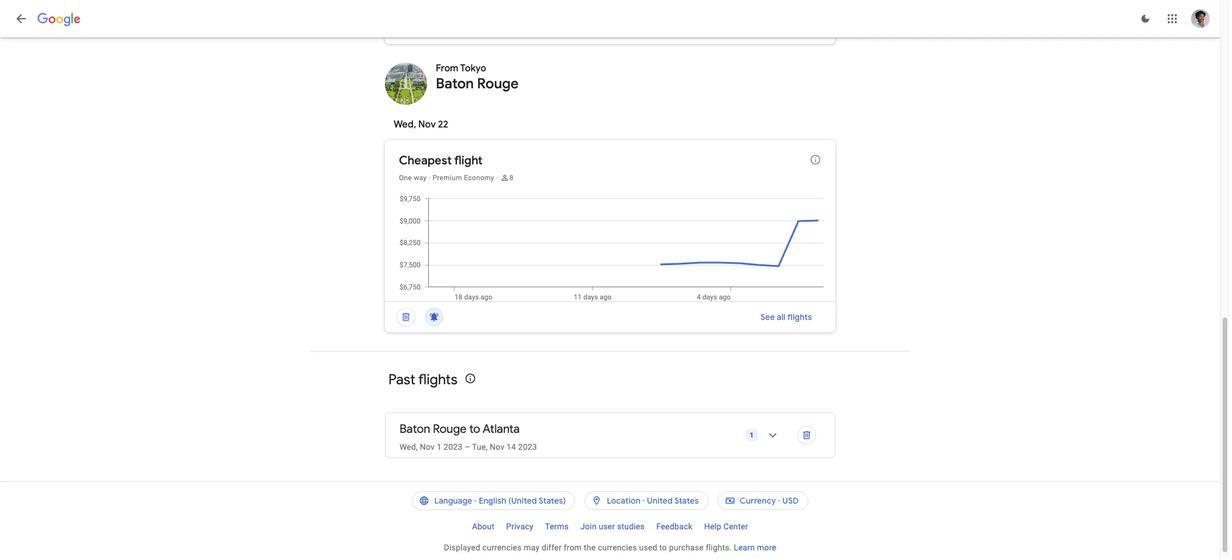 Task type: vqa. For each thing, say whether or not it's contained in the screenshot.
'Jun' associated with -
no



Task type: describe. For each thing, give the bounding box(es) containing it.
baton inside from tokyo baton rouge
[[436, 75, 474, 92]]

wed, inside the baton rouge to atlanta wed, nov 1 2023 – tue, nov 14 2023
[[400, 442, 418, 452]]

remove saved flight image
[[392, 15, 420, 43]]

1 horizontal spatial flights
[[788, 312, 812, 323]]

baton inside the baton rouge to atlanta wed, nov 1 2023 – tue, nov 14 2023
[[400, 422, 430, 437]]

about link
[[466, 517, 501, 536]]

from
[[436, 63, 459, 74]]

nov left –
[[420, 442, 435, 452]]

english (united states)
[[479, 496, 566, 506]]

1 currencies from the left
[[483, 543, 522, 553]]

–
[[465, 442, 470, 452]]

feedback link
[[651, 517, 699, 536]]

14
[[507, 442, 516, 452]]

displayed currencies may differ from the currencies used to purchase flights. learn more
[[444, 543, 777, 553]]

tue,
[[472, 442, 488, 452]]

displayed
[[444, 543, 481, 553]]

center
[[724, 522, 749, 531]]

join user studies link
[[575, 517, 651, 536]]

remove saved flight image
[[793, 421, 821, 450]]

about
[[472, 522, 495, 531]]

learn
[[734, 543, 755, 553]]

rouge inside from tokyo baton rouge
[[477, 75, 519, 92]]

change appearance image
[[1132, 5, 1160, 33]]

privacy
[[506, 522, 534, 531]]

terms
[[545, 522, 569, 531]]

remove saved flight, one way trip from tokyo to baton rouge.wed, nov 22 image
[[392, 303, 420, 331]]

join user studies
[[581, 522, 645, 531]]

more info element
[[810, 154, 822, 169]]

learn more about past flights element
[[465, 370, 477, 389]]

one way premium economy
[[399, 174, 494, 182]]

tokyo
[[461, 63, 487, 74]]

see
[[761, 312, 775, 323]]

8 passengers text field
[[510, 173, 514, 183]]

nov left 22
[[419, 119, 436, 131]]

to inside the baton rouge to atlanta wed, nov 1 2023 – tue, nov 14 2023
[[470, 422, 481, 437]]

past
[[389, 371, 416, 389]]

go back image
[[14, 12, 28, 26]]

usd
[[783, 496, 799, 506]]

states)
[[539, 496, 566, 506]]

past flights
[[389, 371, 458, 389]]

atlanta
[[483, 422, 520, 437]]

cheapest
[[399, 153, 452, 168]]

1 inside the baton rouge to atlanta wed, nov 1 2023 – tue, nov 14 2023
[[437, 442, 442, 452]]

studies
[[618, 522, 645, 531]]

8
[[510, 174, 514, 182]]

nov left 14
[[490, 442, 505, 452]]

privacy link
[[501, 517, 540, 536]]

1 vertical spatial price history graph image
[[759, 421, 787, 450]]

user
[[599, 522, 615, 531]]

learn more about past flights image
[[465, 373, 477, 385]]

join
[[581, 522, 597, 531]]



Task type: locate. For each thing, give the bounding box(es) containing it.
rouge
[[477, 75, 519, 92], [433, 422, 467, 437]]

2 2023 from the left
[[518, 442, 537, 452]]

may
[[524, 543, 540, 553]]

1 2023 from the left
[[444, 442, 463, 452]]

currencies down join user studies in the bottom of the page
[[598, 543, 637, 553]]

the
[[584, 543, 596, 553]]

disable email notifications for solution, one way trip from tokyo to baton rouge.wed, nov 22 image
[[420, 303, 448, 331]]

wed,
[[394, 119, 416, 131], [400, 442, 418, 452]]

economy
[[464, 174, 494, 182]]

wed, nov 22
[[394, 119, 449, 131]]

0 vertical spatial wed,
[[394, 119, 416, 131]]

rouge up –
[[433, 422, 467, 437]]

currencies
[[483, 543, 522, 553], [598, 543, 637, 553]]

baton rouge to atlanta wed, nov 1 2023 – tue, nov 14 2023
[[400, 422, 537, 452]]

baton down from
[[436, 75, 474, 92]]

differ
[[542, 543, 562, 553]]

1 horizontal spatial rouge
[[477, 75, 519, 92]]

flights left the learn more about past flights element
[[419, 371, 458, 389]]

1 horizontal spatial currencies
[[598, 543, 637, 553]]

used
[[639, 543, 658, 553]]

location
[[607, 496, 641, 506]]

help
[[705, 522, 722, 531]]

from
[[564, 543, 582, 553]]

more info image
[[810, 154, 822, 166]]

baton down past flights at left bottom
[[400, 422, 430, 437]]

more
[[757, 543, 777, 553]]

1
[[750, 431, 754, 440], [437, 442, 442, 452]]

1 horizontal spatial baton
[[436, 75, 474, 92]]

0 vertical spatial rouge
[[477, 75, 519, 92]]

0 horizontal spatial currencies
[[483, 543, 522, 553]]

help center
[[705, 522, 749, 531]]

united states
[[647, 496, 699, 506]]

to right the used
[[660, 543, 667, 553]]

1 vertical spatial to
[[660, 543, 667, 553]]

flights.
[[706, 543, 732, 553]]

currencies down privacy
[[483, 543, 522, 553]]

from tokyo baton rouge
[[436, 63, 519, 92]]

price history graph application
[[394, 194, 836, 301]]

disable email notifications for solution image
[[420, 15, 448, 43]]

terms link
[[540, 517, 575, 536]]

rouge down tokyo
[[477, 75, 519, 92]]

0 horizontal spatial rouge
[[433, 422, 467, 437]]

united
[[647, 496, 673, 506]]

states
[[675, 496, 699, 506]]

help center link
[[699, 517, 754, 536]]

0 vertical spatial price history graph image
[[394, 194, 836, 301]]

22
[[438, 119, 449, 131]]

2023
[[444, 442, 463, 452], [518, 442, 537, 452]]

1 vertical spatial flights
[[419, 371, 458, 389]]

baton
[[436, 75, 474, 92], [400, 422, 430, 437]]

purchase
[[669, 543, 704, 553]]

flights
[[788, 312, 812, 323], [419, 371, 458, 389]]

1 vertical spatial 1
[[437, 442, 442, 452]]

(united
[[509, 496, 537, 506]]

price history graph image
[[394, 194, 836, 301], [759, 421, 787, 450]]

1 vertical spatial wed,
[[400, 442, 418, 452]]

language
[[435, 496, 473, 506]]

premium
[[433, 174, 462, 182]]

0 vertical spatial to
[[470, 422, 481, 437]]

one
[[399, 174, 412, 182]]

flights right all
[[788, 312, 812, 323]]

to
[[470, 422, 481, 437], [660, 543, 667, 553]]

2023 right 14
[[518, 442, 537, 452]]

nov
[[419, 119, 436, 131], [420, 442, 435, 452], [490, 442, 505, 452]]

0 horizontal spatial 2023
[[444, 442, 463, 452]]

flight
[[454, 153, 483, 168]]

learn more link
[[734, 543, 777, 553]]

1 vertical spatial baton
[[400, 422, 430, 437]]

to up tue,
[[470, 422, 481, 437]]

feedback
[[657, 522, 693, 531]]

rouge inside the baton rouge to atlanta wed, nov 1 2023 – tue, nov 14 2023
[[433, 422, 467, 437]]

0 vertical spatial baton
[[436, 75, 474, 92]]

1 left –
[[437, 442, 442, 452]]

1 left remove saved flight icon
[[750, 431, 754, 440]]

1 horizontal spatial 1
[[750, 431, 754, 440]]

see all flights
[[761, 312, 812, 323]]

0 horizontal spatial baton
[[400, 422, 430, 437]]

0 vertical spatial flights
[[788, 312, 812, 323]]

1 vertical spatial rouge
[[433, 422, 467, 437]]

english
[[479, 496, 507, 506]]

1 horizontal spatial 2023
[[518, 442, 537, 452]]

currency
[[740, 496, 776, 506]]

0 vertical spatial 1
[[750, 431, 754, 440]]

0 horizontal spatial 1
[[437, 442, 442, 452]]

cheapest flight
[[399, 153, 483, 168]]

1 horizontal spatial to
[[660, 543, 667, 553]]

2 currencies from the left
[[598, 543, 637, 553]]

0 horizontal spatial to
[[470, 422, 481, 437]]

all
[[777, 312, 786, 323]]

0 horizontal spatial flights
[[419, 371, 458, 389]]

2023 left –
[[444, 442, 463, 452]]

way
[[414, 174, 427, 182]]



